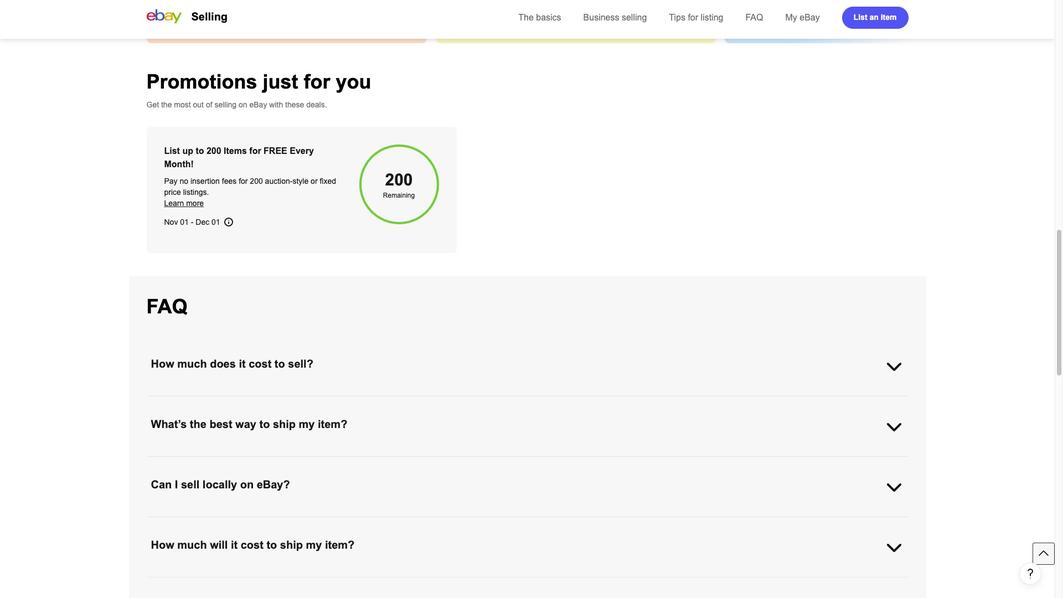 Task type: vqa. For each thing, say whether or not it's contained in the screenshot.
$269.97 Free shipping
no



Task type: locate. For each thing, give the bounding box(es) containing it.
for left you.
[[445, 578, 454, 587]]

qr
[[435, 469, 447, 477]]

0 vertical spatial free
[[525, 397, 538, 406]]

best
[[210, 418, 232, 430]]

list an item
[[854, 12, 897, 21]]

get the most out of selling on ebay with these deals.
[[146, 100, 327, 109]]

cost right does
[[249, 358, 272, 370]]

200 inside pay no insertion fees for 200 auction-style or fixed price listings. learn more
[[250, 177, 263, 186]]

the right get at the left top of page
[[161, 100, 172, 109]]

1 vertical spatial with
[[797, 457, 811, 466]]

from right "ship
[[640, 457, 655, 466]]

200 remaining
[[383, 171, 415, 199]]

business
[[584, 13, 619, 22]]

of right out
[[206, 100, 212, 109]]

offer down carrier.
[[418, 469, 433, 477]]

0 vertical spatial offer
[[588, 457, 603, 466]]

1 vertical spatial much
[[177, 539, 207, 551]]

it right make
[[485, 457, 489, 466]]

1 vertical spatial my
[[306, 539, 322, 551]]

price
[[164, 188, 181, 197]]

200 left items
[[207, 146, 221, 156]]

to right way
[[259, 418, 270, 430]]

a
[[602, 397, 607, 406], [346, 457, 351, 466], [868, 457, 873, 466], [357, 469, 361, 477]]

item left sells,
[[198, 397, 212, 406]]

per
[[675, 397, 686, 406]]

0 vertical spatial item
[[881, 12, 897, 21]]

selling right business
[[622, 13, 647, 22]]

1 horizontal spatial list
[[854, 12, 868, 21]]

learn right you.
[[473, 578, 493, 587]]

we left the work
[[249, 469, 259, 477]]

1 horizontal spatial item
[[881, 12, 897, 21]]

1 horizontal spatial .
[[790, 397, 792, 406]]

if
[[298, 469, 302, 477]]

0 vertical spatial choose
[[319, 457, 344, 466]]

1 horizontal spatial about
[[754, 397, 773, 406]]

1 vertical spatial fees
[[776, 397, 790, 406]]

for down the list up to 200 items for free every month!
[[239, 177, 248, 186]]

list up month!
[[164, 146, 180, 156]]

15%
[[317, 397, 333, 406]]

choose
[[319, 457, 344, 466], [190, 578, 215, 587]]

free right are
[[525, 397, 538, 406]]

0 horizontal spatial selling
[[215, 100, 237, 109]]

1 horizontal spatial we
[[249, 469, 259, 477]]

value.
[[373, 397, 393, 406]]

more right listing.
[[734, 397, 752, 406]]

1 vertical spatial how
[[151, 539, 174, 551]]

fee
[[662, 397, 673, 406]]

generally
[[246, 397, 278, 406]]

1 horizontal spatial with
[[797, 457, 811, 466]]

0 vertical spatial can
[[305, 457, 317, 466]]

2 horizontal spatial you
[[336, 70, 371, 93]]

0 horizontal spatial free
[[525, 397, 538, 406]]

for right items
[[249, 146, 261, 156]]

0 horizontal spatial choose
[[190, 578, 215, 587]]

choose right you
[[190, 578, 215, 587]]

value
[[364, 578, 382, 587]]

ship
[[273, 418, 296, 430], [280, 539, 303, 551]]

free inside ebay provides recommendations, but you can choose a preferred shipping carrier. can't make it to your local dropoff? some offer free "ship from home" pickup. print your shipping labels with ebay to receive a discount from the carriers we work with. if you don't have a printer, we also offer qr codes for ebay labels.
[[605, 457, 619, 466]]

2 horizontal spatial your
[[726, 457, 741, 466]]

much left does
[[177, 358, 207, 370]]

2 horizontal spatial 200
[[385, 171, 413, 189]]

1 vertical spatial free
[[605, 457, 619, 466]]

2 01 from the left
[[212, 218, 220, 227]]

offer right the "some"
[[588, 457, 603, 466]]

selling
[[191, 11, 228, 23]]

your right print on the bottom right of page
[[726, 457, 741, 466]]

my
[[299, 418, 315, 430], [306, 539, 322, 551]]

it right does
[[239, 358, 246, 370]]

of
[[206, 100, 212, 109], [335, 397, 341, 406]]

with left these
[[269, 100, 283, 109]]

0 horizontal spatial we
[[234, 397, 244, 406]]

the inside ebay provides recommendations, but you can choose a preferred shipping carrier. can't make it to your local dropoff? some offer free "ship from home" pickup. print your shipping labels with ebay to receive a discount from the carriers we work with. if you don't have a printer, we also offer qr codes for ebay labels.
[[208, 469, 219, 477]]

learn
[[164, 199, 184, 208], [712, 397, 732, 406], [473, 578, 493, 587]]

0 horizontal spatial more
[[186, 199, 204, 208]]

item right an
[[881, 12, 897, 21]]

item? up greatest
[[325, 539, 355, 551]]

item? down 15% at the bottom of page
[[318, 418, 347, 430]]

more inside pay no insertion fees for 200 auction-style or fixed price listings. learn more
[[186, 199, 204, 208]]

offer
[[588, 457, 603, 466], [418, 469, 433, 477]]

just
[[263, 70, 298, 93]]

list an item link
[[842, 7, 909, 29]]

item?
[[318, 418, 347, 430], [325, 539, 355, 551]]

have
[[338, 469, 355, 477]]

list for list an item
[[854, 12, 868, 21]]

listings
[[443, 397, 467, 406]]

choose up don't
[[319, 457, 344, 466]]

0 vertical spatial more
[[186, 199, 204, 208]]

the right offers
[[321, 578, 331, 587]]

0 vertical spatial about
[[754, 397, 773, 406]]

1 horizontal spatial choose
[[319, 457, 344, 466]]

you
[[336, 70, 371, 93], [290, 457, 302, 466], [305, 469, 317, 477]]

0 horizontal spatial fees
[[222, 177, 237, 186]]

tips
[[669, 13, 686, 22]]

final
[[356, 397, 371, 406]]

0 horizontal spatial of
[[206, 100, 212, 109]]

it inside ebay provides recommendations, but you can choose a preferred shipping carrier. can't make it to your local dropoff? some offer free "ship from home" pickup. print your shipping labels with ebay to receive a discount from the carriers we work with. if you don't have a printer, we also offer qr codes for ebay labels.
[[485, 457, 489, 466]]

labels.
[[503, 469, 526, 477]]

1 vertical spatial insertion
[[630, 397, 660, 406]]

0 vertical spatial on
[[239, 100, 247, 109]]

learn right listing.
[[712, 397, 732, 406]]

more down listings.
[[186, 199, 204, 208]]

1 vertical spatial faq
[[146, 295, 187, 318]]

200 inside '200 remaining'
[[385, 171, 413, 189]]

ebay left labels.
[[483, 469, 501, 477]]

how up you
[[151, 539, 174, 551]]

my down 10-
[[299, 418, 315, 430]]

1 horizontal spatial of
[[335, 397, 341, 406]]

ship up that
[[280, 539, 303, 551]]

1 vertical spatial .
[[565, 578, 568, 587]]

01 right dec
[[212, 218, 220, 227]]

ship down charge
[[273, 418, 296, 430]]

much left will
[[177, 539, 207, 551]]

sell?
[[288, 358, 313, 370]]

some
[[565, 457, 585, 466]]

200 up remaining
[[385, 171, 413, 189]]

my
[[786, 13, 797, 22]]

shipping
[[386, 457, 415, 466], [743, 457, 772, 466], [230, 578, 259, 587], [537, 578, 565, 587]]

0 vertical spatial learn
[[164, 199, 184, 208]]

from
[[640, 457, 655, 466], [191, 469, 206, 477]]

after,
[[558, 397, 575, 406]]

item inside 'list an item' link
[[881, 12, 897, 21]]

1 vertical spatial choose
[[190, 578, 215, 587]]

your up labels.
[[499, 457, 515, 466]]

does
[[210, 358, 236, 370]]

also
[[402, 469, 416, 477]]

your right once
[[180, 397, 196, 406]]

promotions just for you
[[146, 70, 371, 93]]

$0.35
[[609, 397, 628, 406]]

1 vertical spatial cost
[[241, 539, 264, 551]]

1 horizontal spatial you
[[305, 469, 317, 477]]

it for how much will it cost to ship my item?
[[231, 539, 238, 551]]

200 left auction-
[[250, 177, 263, 186]]

0 vertical spatial how
[[151, 358, 174, 370]]

with.
[[280, 469, 296, 477]]

nov 01 - dec 01
[[164, 218, 220, 227]]

once your item sells, we generally charge 10-15% of the final value. your first 250 listings each month are free and, after, there's a $0.35 insertion fee per listing. learn more about fees .
[[160, 397, 792, 406]]

1 horizontal spatial can
[[305, 457, 317, 466]]

1 vertical spatial more
[[734, 397, 752, 406]]

2 vertical spatial it
[[231, 539, 238, 551]]

it right will
[[231, 539, 238, 551]]

a right 'have'
[[357, 469, 361, 477]]

1 01 from the left
[[180, 218, 189, 227]]

0 horizontal spatial item
[[198, 397, 212, 406]]

charge
[[280, 397, 304, 406]]

2 horizontal spatial it
[[485, 457, 489, 466]]

business selling
[[584, 13, 647, 22]]

cost for does
[[249, 358, 272, 370]]

my up offers
[[306, 539, 322, 551]]

1 vertical spatial you
[[290, 457, 302, 466]]

how up once
[[151, 358, 174, 370]]

out
[[193, 100, 204, 109]]

2 horizontal spatial more
[[734, 397, 752, 406]]

once
[[160, 397, 178, 406]]

1 horizontal spatial from
[[640, 457, 655, 466]]

there's
[[577, 397, 600, 406]]

200
[[207, 146, 221, 156], [385, 171, 413, 189], [250, 177, 263, 186]]

fees
[[222, 177, 237, 186], [776, 397, 790, 406]]

0 vertical spatial selling
[[622, 13, 647, 22]]

more right you.
[[495, 578, 513, 587]]

0 vertical spatial cost
[[249, 358, 272, 370]]

0 vertical spatial with
[[269, 100, 283, 109]]

can right 'but'
[[305, 457, 317, 466]]

2 vertical spatial learn
[[473, 578, 493, 587]]

a up 'have'
[[346, 457, 351, 466]]

1 vertical spatial of
[[335, 397, 341, 406]]

1 horizontal spatial learn
[[473, 578, 493, 587]]

0 vertical spatial ship
[[273, 418, 296, 430]]

01 left -
[[180, 218, 189, 227]]

these
[[285, 100, 304, 109]]

the up locally
[[208, 469, 219, 477]]

insertion up listings.
[[191, 177, 220, 186]]

0 horizontal spatial 01
[[180, 218, 189, 227]]

free for are
[[525, 397, 538, 406]]

first
[[413, 397, 426, 406]]

learn more about shipping link
[[473, 578, 565, 587]]

faq
[[746, 13, 763, 22], [146, 295, 187, 318]]

insertion left fee
[[630, 397, 660, 406]]

0 horizontal spatial learn
[[164, 199, 184, 208]]

ebay down the promotions just for you
[[250, 100, 267, 109]]

pickup.
[[681, 457, 706, 466]]

on down the promotions just for you
[[239, 100, 247, 109]]

0 vertical spatial fees
[[222, 177, 237, 186]]

of right 15% at the bottom of page
[[335, 397, 341, 406]]

listing
[[701, 13, 724, 22]]

1 horizontal spatial 200
[[250, 177, 263, 186]]

0 vertical spatial from
[[640, 457, 655, 466]]

for
[[688, 13, 698, 22], [304, 70, 330, 93], [249, 146, 261, 156], [239, 177, 248, 186], [472, 469, 481, 477], [445, 578, 454, 587]]

0 horizontal spatial can
[[175, 578, 188, 587]]

0 horizontal spatial list
[[164, 146, 180, 156]]

or
[[311, 177, 318, 186]]

to up option
[[267, 539, 277, 551]]

free left "ship
[[605, 457, 619, 466]]

1 vertical spatial about
[[515, 578, 534, 587]]

sell
[[181, 479, 200, 491]]

your
[[395, 397, 411, 406]]

1 much from the top
[[177, 358, 207, 370]]

selling right out
[[215, 100, 237, 109]]

dropoff?
[[535, 457, 563, 466]]

2 vertical spatial more
[[495, 578, 513, 587]]

the basics link
[[519, 13, 561, 22]]

0 horizontal spatial it
[[231, 539, 238, 551]]

0 vertical spatial list
[[854, 12, 868, 21]]

work
[[261, 469, 278, 477]]

1 vertical spatial list
[[164, 146, 180, 156]]

2 how from the top
[[151, 539, 174, 551]]

1 horizontal spatial insertion
[[630, 397, 660, 406]]

1 how from the top
[[151, 358, 174, 370]]

1 vertical spatial learn
[[712, 397, 732, 406]]

0 horizontal spatial about
[[515, 578, 534, 587]]

cost right will
[[241, 539, 264, 551]]

1 horizontal spatial fees
[[776, 397, 790, 406]]

0 horizontal spatial with
[[269, 100, 283, 109]]

provides
[[180, 457, 209, 466]]

0 horizontal spatial insertion
[[191, 177, 220, 186]]

greatest
[[334, 578, 362, 587]]

ebay
[[800, 13, 820, 22], [250, 100, 267, 109], [160, 457, 177, 466], [813, 457, 831, 466], [483, 469, 501, 477]]

much
[[177, 358, 207, 370], [177, 539, 207, 551]]

1 vertical spatial from
[[191, 469, 206, 477]]

1 vertical spatial offer
[[418, 469, 433, 477]]

from down provides
[[191, 469, 206, 477]]

that
[[284, 578, 297, 587]]

style
[[293, 177, 309, 186]]

can right you
[[175, 578, 188, 587]]

1 horizontal spatial 01
[[212, 218, 220, 227]]

1 vertical spatial selling
[[215, 100, 237, 109]]

0 vertical spatial insertion
[[191, 177, 220, 186]]

1 vertical spatial it
[[485, 457, 489, 466]]

with inside ebay provides recommendations, but you can choose a preferred shipping carrier. can't make it to your local dropoff? some offer free "ship from home" pickup. print your shipping labels with ebay to receive a discount from the carriers we work with. if you don't have a printer, we also offer qr codes for ebay labels.
[[797, 457, 811, 466]]

we right sells,
[[234, 397, 244, 406]]

on down carriers
[[240, 479, 254, 491]]

insertion
[[191, 177, 220, 186], [630, 397, 660, 406]]

to right up
[[196, 146, 204, 156]]

the
[[161, 100, 172, 109], [343, 397, 354, 406], [190, 418, 207, 430], [208, 469, 219, 477], [217, 578, 228, 587], [321, 578, 331, 587]]

we
[[234, 397, 244, 406], [249, 469, 259, 477], [389, 469, 399, 477]]

list left an
[[854, 12, 868, 21]]

0 vertical spatial faq
[[746, 13, 763, 22]]

how for how much will it cost to ship my item?
[[151, 539, 174, 551]]

help, opens dialogs image
[[1025, 568, 1036, 579]]

1 vertical spatial item
[[198, 397, 212, 406]]

list
[[854, 12, 868, 21], [164, 146, 180, 156]]

to left sell?
[[275, 358, 285, 370]]

about
[[754, 397, 773, 406], [515, 578, 534, 587]]

how much will it cost to ship my item?
[[151, 539, 355, 551]]

for inside ebay provides recommendations, but you can choose a preferred shipping carrier. can't make it to your local dropoff? some offer free "ship from home" pickup. print your shipping labels with ebay to receive a discount from the carriers we work with. if you don't have a printer, we also offer qr codes for ebay labels.
[[472, 469, 481, 477]]

1 vertical spatial can
[[175, 578, 188, 587]]

we left also
[[389, 469, 399, 477]]

list inside the list up to 200 items for free every month!
[[164, 146, 180, 156]]

2 much from the top
[[177, 539, 207, 551]]

1 horizontal spatial faq
[[746, 13, 763, 22]]

to right make
[[491, 457, 497, 466]]

for down make
[[472, 469, 481, 477]]

with right the labels
[[797, 457, 811, 466]]

and,
[[540, 397, 555, 406]]

1 horizontal spatial your
[[499, 457, 515, 466]]

learn down price on the top of page
[[164, 199, 184, 208]]



Task type: describe. For each thing, give the bounding box(es) containing it.
item for your
[[198, 397, 212, 406]]

you
[[160, 578, 173, 587]]

a left $0.35 at the right bottom of the page
[[602, 397, 607, 406]]

it for how much does it cost to sell?
[[239, 358, 246, 370]]

ebay right my
[[800, 13, 820, 22]]

learn more link
[[164, 199, 204, 208]]

1 vertical spatial ship
[[280, 539, 303, 551]]

ebay left receive
[[813, 457, 831, 466]]

convenience
[[399, 578, 443, 587]]

what's the best way to ship my item?
[[151, 418, 347, 430]]

free
[[264, 146, 287, 156]]

can inside ebay provides recommendations, but you can choose a preferred shipping carrier. can't make it to your local dropoff? some offer free "ship from home" pickup. print your shipping labels with ebay to receive a discount from the carriers we work with. if you don't have a printer, we also offer qr codes for ebay labels.
[[305, 457, 317, 466]]

way
[[235, 418, 256, 430]]

locally
[[203, 479, 237, 491]]

can't
[[443, 457, 461, 466]]

fees inside pay no insertion fees for 200 auction-style or fixed price listings. learn more
[[222, 177, 237, 186]]

pay no insertion fees for 200 auction-style or fixed price listings. learn more
[[164, 177, 336, 208]]

no
[[180, 177, 188, 186]]

ebay?
[[257, 479, 290, 491]]

0 vertical spatial .
[[790, 397, 792, 406]]

receive
[[841, 457, 866, 466]]

1 horizontal spatial more
[[495, 578, 513, 587]]

-
[[191, 218, 194, 227]]

a right receive
[[868, 457, 873, 466]]

0 vertical spatial item?
[[318, 418, 347, 430]]

learn inside pay no insertion fees for 200 auction-style or fixed price listings. learn more
[[164, 199, 184, 208]]

can i sell locally on ebay?
[[151, 479, 290, 491]]

0 horizontal spatial faq
[[146, 295, 187, 318]]

0 horizontal spatial .
[[565, 578, 568, 587]]

much for does
[[177, 358, 207, 370]]

but
[[277, 457, 288, 466]]

option
[[261, 578, 282, 587]]

promotions
[[146, 70, 257, 93]]

most
[[174, 100, 191, 109]]

tips for listing link
[[669, 13, 724, 22]]

0 vertical spatial my
[[299, 418, 315, 430]]

listings.
[[183, 188, 209, 197]]

you can choose the shipping option that offers the greatest value and convenience for you. learn more about shipping .
[[160, 578, 568, 587]]

the left best
[[190, 418, 207, 430]]

how for how much does it cost to sell?
[[151, 358, 174, 370]]

labels
[[775, 457, 795, 466]]

get
[[146, 100, 159, 109]]

0 horizontal spatial offer
[[418, 469, 433, 477]]

for inside the list up to 200 items for free every month!
[[249, 146, 261, 156]]

print
[[708, 457, 724, 466]]

printer,
[[364, 469, 387, 477]]

2 horizontal spatial we
[[389, 469, 399, 477]]

1 vertical spatial on
[[240, 479, 254, 491]]

will
[[210, 539, 228, 551]]

don't
[[319, 469, 336, 477]]

insertion inside pay no insertion fees for 200 auction-style or fixed price listings. learn more
[[191, 177, 220, 186]]

dec
[[196, 218, 209, 227]]

can
[[151, 479, 172, 491]]

0 horizontal spatial your
[[180, 397, 196, 406]]

1 vertical spatial item?
[[325, 539, 355, 551]]

learn more about fees link
[[712, 397, 790, 406]]

how much does it cost to sell?
[[151, 358, 313, 370]]

list for list up to 200 items for free every month!
[[164, 146, 180, 156]]

my ebay
[[786, 13, 820, 22]]

month!
[[164, 160, 194, 169]]

items
[[224, 146, 247, 156]]

choose inside ebay provides recommendations, but you can choose a preferred shipping carrier. can't make it to your local dropoff? some offer free "ship from home" pickup. print your shipping labels with ebay to receive a discount from the carriers we work with. if you don't have a printer, we also offer qr codes for ebay labels.
[[319, 457, 344, 466]]

faq link
[[746, 13, 763, 22]]

0 horizontal spatial you
[[290, 457, 302, 466]]

an
[[870, 12, 879, 21]]

free for offer
[[605, 457, 619, 466]]

you.
[[456, 578, 471, 587]]

recommendations,
[[211, 457, 275, 466]]

0 vertical spatial of
[[206, 100, 212, 109]]

carrier.
[[418, 457, 441, 466]]

home"
[[657, 457, 679, 466]]

auction-
[[265, 177, 293, 186]]

every
[[290, 146, 314, 156]]

the left the final
[[343, 397, 354, 406]]

fixed
[[320, 177, 336, 186]]

discount
[[160, 469, 189, 477]]

month
[[488, 397, 509, 406]]

much for will
[[177, 539, 207, 551]]

nov
[[164, 218, 178, 227]]

cost for will
[[241, 539, 264, 551]]

item for an
[[881, 12, 897, 21]]

for right tips
[[688, 13, 698, 22]]

the down will
[[217, 578, 228, 587]]

preferred
[[353, 457, 384, 466]]

basics
[[536, 13, 561, 22]]

remaining
[[383, 192, 415, 199]]

200 inside the list up to 200 items for free every month!
[[207, 146, 221, 156]]

codes
[[449, 469, 470, 477]]

and
[[384, 578, 397, 587]]

"ship
[[621, 457, 637, 466]]

up
[[182, 146, 193, 156]]

my ebay link
[[786, 13, 820, 22]]

1 horizontal spatial selling
[[622, 13, 647, 22]]

for inside pay no insertion fees for 200 auction-style or fixed price listings. learn more
[[239, 177, 248, 186]]

0 horizontal spatial from
[[191, 469, 206, 477]]

sells,
[[215, 397, 232, 406]]

list up to 200 items for free every month!
[[164, 146, 314, 169]]

for up the deals.
[[304, 70, 330, 93]]

0 vertical spatial you
[[336, 70, 371, 93]]

to inside the list up to 200 items for free every month!
[[196, 146, 204, 156]]

the basics
[[519, 13, 561, 22]]

each
[[469, 397, 486, 406]]

carriers
[[221, 469, 247, 477]]

to left receive
[[833, 457, 839, 466]]

i
[[175, 479, 178, 491]]

make
[[464, 457, 483, 466]]

2 vertical spatial you
[[305, 469, 317, 477]]

ebay up discount
[[160, 457, 177, 466]]

2 horizontal spatial learn
[[712, 397, 732, 406]]

tips for listing
[[669, 13, 724, 22]]

local
[[517, 457, 533, 466]]



